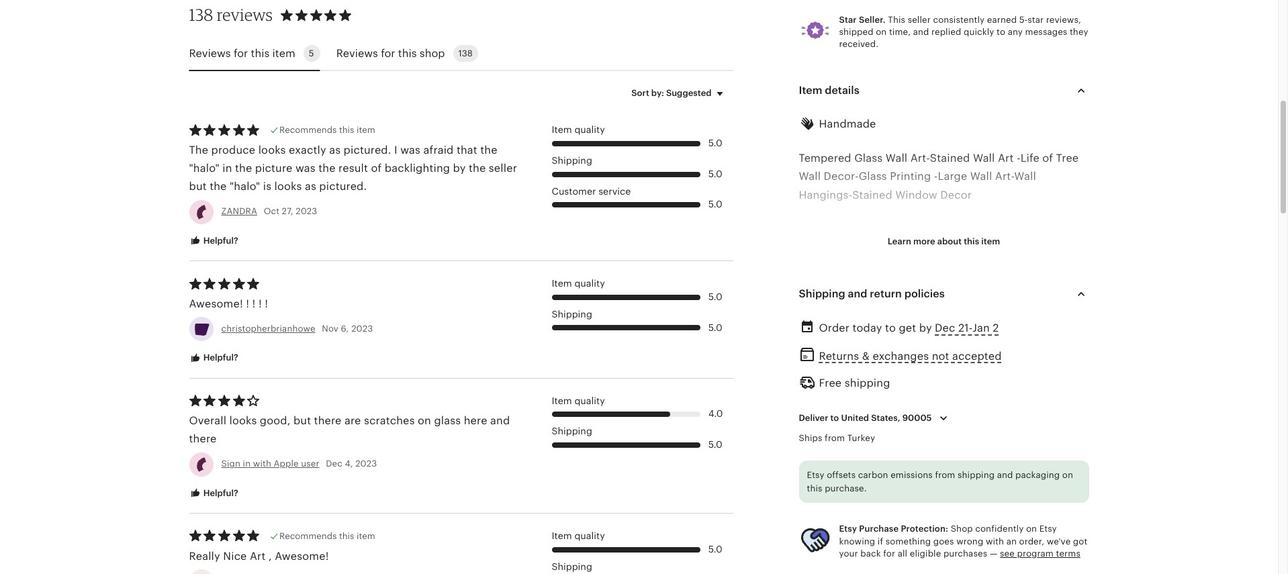 Task type: vqa. For each thing, say whether or not it's contained in the screenshot.
that in the 'The produce looks exactly as pictured.  I was afraid that the "halo" in the picture was the result of backlighting by the seller but the "halo" is looks as pictured.'
yes



Task type: describe. For each thing, give the bounding box(es) containing it.
seller.
[[859, 14, 886, 25]]

item for awesome! ! ! ! !
[[552, 278, 572, 289]]

on inside etsy offsets carbon emissions from shipping and packaging on this purchase.
[[1063, 470, 1073, 480]]

we've
[[1047, 536, 1071, 546]]

arrive
[[1036, 390, 1066, 401]]

0 horizontal spatial its
[[850, 299, 862, 310]]

item details
[[799, 85, 860, 96]]

policies
[[905, 288, 945, 300]]

nice
[[223, 551, 247, 562]]

0 vertical spatial stained
[[930, 153, 970, 164]]

want
[[831, 226, 857, 237]]

on right hung
[[829, 317, 842, 328]]

for inside shop confidently on etsy knowing if something goes wrong with an order, we've got your back for all eligible purchases —
[[884, 549, 895, 559]]

reviews for this shop
[[336, 47, 445, 59]]

window
[[896, 189, 938, 201]]

7
[[1069, 481, 1075, 493]]

helpful? button for the produce looks exactly as pictured.  i was afraid that the "halo" in the picture was the result of backlighting by the seller but the "halo" is looks as pictured.
[[179, 229, 248, 253]]

confidently
[[976, 524, 1024, 534]]

oct
[[264, 207, 279, 217]]

afraid
[[424, 144, 454, 156]]

details
[[825, 85, 860, 96]]

dec for 4,
[[326, 459, 343, 469]]

with left apple
[[253, 459, 271, 469]]

ships from turkey
[[799, 433, 875, 443]]

returns & exchanges not accepted button
[[819, 346, 1002, 366]]

1 vertical spatial looks
[[274, 181, 302, 192]]

reviews for reviews for this item
[[189, 47, 231, 59]]

2023 for as
[[296, 207, 317, 217]]

returns
[[819, 350, 859, 362]]

sign
[[221, 459, 240, 469]]

it inside with free express shipping, your product will arrive as soon as possible. you can track it with the tracking number.
[[965, 408, 972, 420]]

earned
[[987, 14, 1017, 25]]

here
[[464, 415, 487, 427]]

0 vertical spatial looks
[[258, 144, 286, 156]]

helpful? for overall looks good, but there are scratches on glass here and there
[[201, 488, 238, 498]]

3 5.0 from the top
[[708, 199, 722, 210]]

to left the get
[[885, 323, 896, 334]]

the up done on the bottom of the page
[[845, 317, 862, 328]]

shipping,
[[893, 390, 942, 401]]

item quality for the produce looks exactly as pictured.  i was afraid that the "halo" in the picture was the result of backlighting by the seller but the "halo" is looks as pictured.
[[552, 125, 605, 135]]

accepted
[[953, 350, 1002, 362]]

1 vertical spatial "halo"
[[230, 181, 260, 192]]

as right arrive
[[1069, 390, 1081, 401]]

with down extremely
[[1012, 335, 1034, 347]]

—
[[990, 549, 998, 559]]

tracking
[[1021, 408, 1064, 420]]

and inside this seller consistently earned 5-star reviews, shipped on time, and replied quickly to any messages they received.
[[913, 27, 929, 37]]

the inside with free express shipping, your product will arrive as soon as possible. you can track it with the tracking number.
[[1001, 408, 1018, 420]]

0 horizontal spatial it
[[966, 299, 973, 310]]

packaging
[[1016, 470, 1060, 480]]

for inside the sample average shipping time for usa: 1-3 days printing + 3-4 days shipping = total delivery time 4-7 business days.
[[962, 463, 977, 475]]

5-
[[1019, 14, 1028, 25]]

reviews,
[[1046, 14, 1081, 25]]

your up elegance
[[940, 226, 963, 237]]

printing inside if you want to add color to your environment, this product is for you. create elegance with glass wall arts that will color your home or office. due to its tempered glass structure, it is resistant to heat and breakage. it is sent with its special packaging. it will be sent to be hung on the wall. the hangers are extremely durable. printing is done on the back of the glass with the uv printing technique.
[[799, 335, 840, 347]]

helpful? for the produce looks exactly as pictured.  i was afraid that the "halo" in the picture was the result of backlighting by the seller but the "halo" is looks as pictured.
[[201, 235, 238, 246]]

the down 21-
[[962, 335, 979, 347]]

etsy for etsy offsets carbon emissions from shipping and packaging on this purchase.
[[807, 470, 825, 480]]

=
[[948, 481, 954, 493]]

your inside with free express shipping, your product will arrive as soon as possible. you can track it with the tracking number.
[[945, 390, 968, 401]]

0 horizontal spatial days
[[873, 481, 897, 493]]

shop confidently on etsy knowing if something goes wrong with an order, we've got your back for all eligible purchases —
[[839, 524, 1088, 559]]

suggested
[[666, 88, 712, 98]]

zandra
[[221, 207, 257, 217]]

your down you.
[[873, 262, 897, 274]]

shipping inside dropdown button
[[799, 288, 845, 300]]

reviews for this item
[[189, 47, 295, 59]]

item inside dropdown button
[[799, 85, 822, 96]]

to left add
[[860, 226, 870, 237]]

the inside the 'the produce looks exactly as pictured.  i was afraid that the "halo" in the picture was the result of backlighting by the seller but the "halo" is looks as pictured.'
[[189, 144, 208, 156]]

wall up window
[[886, 153, 908, 164]]

printing inside the sample average shipping time for usa: 1-3 days printing + 3-4 days shipping = total delivery time 4-7 business days.
[[799, 481, 841, 493]]

1 vertical spatial awesome!
[[275, 551, 329, 562]]

produce
[[211, 144, 255, 156]]

this seller consistently earned 5-star reviews, shipped on time, and replied quickly to any messages they received.
[[839, 14, 1089, 49]]

recommends this item for as
[[279, 125, 375, 135]]

for inside if you want to add color to your environment, this product is for you. create elegance with glass wall arts that will color your home or office. due to its tempered glass structure, it is resistant to heat and breakage. it is sent with its special packaging. it will be sent to be hung on the wall. the hangers are extremely durable. printing is done on the back of the glass with the uv printing technique.
[[855, 244, 870, 255]]

and inside etsy offsets carbon emissions from shipping and packaging on this purchase.
[[997, 470, 1013, 480]]

number.
[[799, 427, 843, 438]]

1 horizontal spatial in
[[243, 459, 251, 469]]

handmade
[[819, 118, 876, 130]]

tempered
[[1036, 262, 1087, 274]]

due
[[983, 262, 1004, 274]]

product inside if you want to add color to your environment, this product is for you. create elegance with glass wall arts that will color your home or office. due to its tempered glass structure, it is resistant to heat and breakage. it is sent with its special packaging. it will be sent to be hung on the wall. the hangers are extremely durable. printing is done on the back of the glass with the uv printing technique.
[[799, 244, 841, 255]]

3-
[[852, 481, 863, 493]]

technique.
[[844, 354, 900, 365]]

item for really nice art , awesome!
[[552, 531, 572, 541]]

scratches
[[364, 415, 415, 427]]

goes
[[934, 536, 954, 546]]

see program terms
[[1000, 549, 1081, 559]]

is down want
[[844, 244, 852, 255]]

shipping and return policies
[[799, 288, 945, 300]]

the left result
[[319, 163, 336, 174]]

1 vertical spatial stained
[[852, 189, 893, 201]]

0 vertical spatial will
[[823, 262, 840, 274]]

the right afraid
[[480, 144, 498, 156]]

customer
[[552, 186, 596, 197]]

hung
[[799, 317, 826, 328]]

recommends for as
[[279, 125, 337, 135]]

is up returns
[[843, 335, 851, 347]]

wall down the tempered
[[799, 171, 821, 182]]

states,
[[871, 413, 900, 423]]

quality for awesome! ! ! ! !
[[575, 278, 605, 289]]

the left uv
[[1037, 335, 1054, 347]]

the down produce
[[235, 163, 252, 174]]

customer service
[[552, 186, 631, 197]]

it inside if you want to add color to your environment, this product is for you. create elegance with glass wall arts that will color your home or office. due to its tempered glass structure, it is resistant to heat and breakage. it is sent with its special packaging. it will be sent to be hung on the wall. the hangers are extremely durable. printing is done on the back of the glass with the uv printing technique.
[[883, 281, 890, 292]]

shipping and return policies button
[[787, 278, 1101, 311]]

and inside dropdown button
[[848, 288, 868, 300]]

quality for really nice art , awesome!
[[575, 531, 605, 541]]

1 vertical spatial art
[[250, 551, 266, 562]]

not
[[932, 350, 950, 362]]

138 for 138
[[458, 49, 473, 59]]

as down exactly
[[305, 181, 316, 192]]

0 horizontal spatial art-
[[911, 153, 930, 164]]

1 horizontal spatial -
[[1017, 153, 1021, 164]]

0 vertical spatial it
[[1069, 281, 1077, 292]]

with up order
[[824, 299, 847, 310]]

are inside 'overall looks good, but there are scratches on glass here and there'
[[345, 415, 361, 427]]

resistant
[[904, 281, 949, 292]]

dec 21-jan 2 button
[[935, 319, 999, 338]]

recommends for awesome!
[[279, 531, 337, 541]]

1 vertical spatial glass
[[859, 171, 887, 182]]

7 5.0 from the top
[[708, 544, 722, 555]]

of inside tempered glass wall art-stained wall art -life of tree wall decor-glass printing -large wall art-wall hangings-stained window decor
[[1043, 153, 1053, 164]]

apple
[[274, 459, 299, 469]]

1 vertical spatial color
[[843, 262, 871, 274]]

arts
[[1066, 244, 1086, 255]]

the down order today to get by dec 21-jan 2
[[900, 335, 917, 347]]

2
[[993, 323, 999, 334]]

item for overall looks good, but there are scratches on glass here and there
[[552, 395, 572, 406]]

in inside the 'the produce looks exactly as pictured.  i was afraid that the "halo" in the picture was the result of backlighting by the seller but the "halo" is looks as pictured.'
[[223, 163, 232, 174]]

can
[[914, 408, 933, 420]]

1 horizontal spatial will
[[976, 299, 994, 310]]

overall
[[189, 415, 226, 427]]

the up zandra
[[210, 181, 227, 192]]

shipping for awesome! ! ! ! !
[[552, 309, 592, 320]]

shipping down emissions
[[900, 481, 945, 493]]

shipping left time
[[887, 463, 933, 475]]

tab list containing reviews for this item
[[189, 37, 733, 71]]

backlighting
[[385, 163, 450, 174]]

life
[[1021, 153, 1040, 164]]

shipping up express
[[845, 377, 890, 389]]

durable.
[[1034, 317, 1077, 328]]

0 vertical spatial days
[[1026, 463, 1050, 475]]

wall.
[[865, 317, 889, 328]]

0 horizontal spatial from
[[825, 433, 845, 443]]

learn more about this item button
[[878, 230, 1010, 254]]

or
[[933, 262, 944, 274]]

recommends this item for awesome!
[[279, 531, 375, 541]]

helpful? button for overall looks good, but there are scratches on glass here and there
[[179, 481, 248, 506]]

wall left life
[[973, 153, 995, 164]]

received.
[[839, 39, 879, 49]]

on inside 'overall looks good, but there are scratches on glass here and there'
[[418, 415, 431, 427]]

0 horizontal spatial there
[[189, 433, 217, 445]]

0 vertical spatial awesome!
[[189, 298, 243, 309]]

item inside tab list
[[272, 47, 295, 59]]

this inside if you want to add color to your environment, this product is for you. create elegance with glass wall arts that will color your home or office. due to its tempered glass structure, it is resistant to heat and breakage. it is sent with its special packaging. it will be sent to be hung on the wall. the hangers are extremely durable. printing is done on the back of the glass with the uv printing technique.
[[1039, 226, 1058, 237]]

but inside 'overall looks good, but there are scratches on glass here and there'
[[293, 415, 311, 427]]

christopherbrianhowe nov 6, 2023
[[221, 324, 373, 334]]

wall down life
[[1014, 171, 1036, 182]]

1 sent from the left
[[799, 299, 821, 310]]

time
[[936, 463, 959, 475]]

etsy for etsy purchase protection:
[[839, 524, 857, 534]]

the produce looks exactly as pictured.  i was afraid that the "halo" in the picture was the result of backlighting by the seller but the "halo" is looks as pictured.
[[189, 144, 517, 192]]

this
[[888, 14, 906, 25]]

1 horizontal spatial color
[[896, 226, 923, 237]]

purchases
[[944, 549, 988, 559]]

that inside if you want to add color to your environment, this product is for you. create elegance with glass wall arts that will color your home or office. due to its tempered glass structure, it is resistant to heat and breakage. it is sent with its special packaging. it will be sent to be hung on the wall. the hangers are extremely durable. printing is done on the back of the glass with the uv printing technique.
[[799, 262, 820, 274]]

days.
[[848, 500, 875, 511]]

with
[[799, 390, 823, 401]]

possible.
[[842, 408, 889, 420]]

more
[[914, 237, 936, 247]]

learn more about this item
[[888, 237, 1000, 247]]

the right backlighting
[[469, 163, 486, 174]]

sample
[[799, 463, 838, 475]]

good,
[[260, 415, 291, 427]]

138 for 138 reviews
[[189, 5, 213, 25]]

but inside the 'the produce looks exactly as pictured.  i was afraid that the "halo" in the picture was the result of backlighting by the seller but the "halo" is looks as pictured.'
[[189, 181, 207, 192]]

are inside if you want to add color to your environment, this product is for you. create elegance with glass wall arts that will color your home or office. due to its tempered glass structure, it is resistant to heat and breakage. it is sent with its special packaging. it will be sent to be hung on the wall. the hangers are extremely durable. printing is done on the back of the glass with the uv printing technique.
[[960, 317, 976, 328]]

138 reviews
[[189, 5, 273, 25]]

uv
[[1057, 335, 1072, 347]]

carbon
[[858, 470, 888, 480]]

printing inside tempered glass wall art-stained wall art -life of tree wall decor-glass printing -large wall art-wall hangings-stained window decor
[[890, 171, 931, 182]]

0 vertical spatial glass
[[855, 153, 883, 164]]

0 vertical spatial pictured.
[[344, 144, 391, 156]]

by:
[[651, 88, 664, 98]]

business
[[799, 500, 845, 511]]

your inside shop confidently on etsy knowing if something goes wrong with an order, we've got your back for all eligible purchases —
[[839, 549, 858, 559]]



Task type: locate. For each thing, give the bounding box(es) containing it.
on up order,
[[1026, 524, 1037, 534]]

days down carbon
[[873, 481, 897, 493]]

1 vertical spatial was
[[296, 163, 316, 174]]

shipped
[[839, 27, 874, 37]]

reviews
[[217, 5, 273, 25]]

2 quality from the top
[[575, 278, 605, 289]]

seller inside this seller consistently earned 5-star reviews, shipped on time, and replied quickly to any messages they received.
[[908, 14, 931, 25]]

see
[[1000, 549, 1015, 559]]

etsy inside etsy offsets carbon emissions from shipping and packaging on this purchase.
[[807, 470, 825, 480]]

0 horizontal spatial the
[[189, 144, 208, 156]]

tab list
[[189, 37, 733, 71]]

138 left reviews
[[189, 5, 213, 25]]

on inside this seller consistently earned 5-star reviews, shipped on time, and replied quickly to any messages they received.
[[876, 27, 887, 37]]

3 helpful? button from the top
[[179, 481, 248, 506]]

service
[[599, 186, 631, 197]]

if
[[799, 226, 806, 237]]

1 horizontal spatial art-
[[995, 171, 1014, 182]]

1 vertical spatial but
[[293, 415, 311, 427]]

2 helpful? button from the top
[[179, 346, 248, 370]]

1 helpful? from the top
[[201, 235, 238, 246]]

back
[[920, 335, 946, 347], [861, 549, 881, 559]]

0 vertical spatial recommends
[[279, 125, 337, 135]]

1 horizontal spatial "halo"
[[230, 181, 260, 192]]

2023 for !
[[351, 324, 373, 334]]

by inside the 'the produce looks exactly as pictured.  i was afraid that the "halo" in the picture was the result of backlighting by the seller but the "halo" is looks as pictured.'
[[453, 163, 466, 174]]

0 vertical spatial but
[[189, 181, 207, 192]]

with
[[987, 244, 1010, 255], [824, 299, 847, 310], [1012, 335, 1034, 347], [975, 408, 998, 420], [253, 459, 271, 469], [986, 536, 1004, 546]]

there down overall
[[189, 433, 217, 445]]

and right here
[[490, 415, 510, 427]]

1 vertical spatial helpful?
[[201, 353, 238, 363]]

back inside if you want to add color to your environment, this product is for you. create elegance with glass wall arts that will color your home or office. due to its tempered glass structure, it is resistant to heat and breakage. it is sent with its special packaging. it will be sent to be hung on the wall. the hangers are extremely durable. printing is done on the back of the glass with the uv printing technique.
[[920, 335, 946, 347]]

special
[[865, 299, 902, 310]]

helpful? for awesome! ! ! ! !
[[201, 353, 238, 363]]

2 vertical spatial 2023
[[355, 459, 377, 469]]

0 horizontal spatial but
[[189, 181, 207, 192]]

1 vertical spatial are
[[345, 415, 361, 427]]

christopherbrianhowe
[[221, 324, 315, 334]]

and down 'due'
[[992, 281, 1012, 292]]

1 vertical spatial printing
[[799, 335, 840, 347]]

1 vertical spatial printing
[[799, 481, 841, 493]]

sort by: suggested button
[[622, 80, 738, 108]]

your down knowing
[[839, 549, 858, 559]]

back inside shop confidently on etsy knowing if something goes wrong with an order, we've got your back for all eligible purchases —
[[861, 549, 881, 559]]

0 horizontal spatial sent
[[799, 299, 821, 310]]

total
[[957, 481, 982, 493]]

2023 right 27,
[[296, 207, 317, 217]]

glass up hung
[[799, 281, 826, 292]]

for left shop
[[381, 47, 395, 59]]

1 vertical spatial -
[[934, 171, 938, 182]]

1 5.0 from the top
[[708, 138, 722, 149]]

4 ! from the left
[[265, 298, 268, 309]]

glass inside 'overall looks good, but there are scratches on glass here and there'
[[434, 415, 461, 427]]

1 horizontal spatial it
[[965, 408, 972, 420]]

1 horizontal spatial sent
[[1013, 299, 1036, 310]]

will inside with free express shipping, your product will arrive as soon as possible. you can track it with the tracking number.
[[1016, 390, 1033, 401]]

0 vertical spatial helpful?
[[201, 235, 238, 246]]

printing down order
[[799, 335, 840, 347]]

0 horizontal spatial -
[[934, 171, 938, 182]]

0 vertical spatial that
[[457, 144, 478, 156]]

recommends up exactly
[[279, 125, 337, 135]]

item quality for overall looks good, but there are scratches on glass here and there
[[552, 395, 605, 406]]

back down if at the right of the page
[[861, 549, 881, 559]]

quality for overall looks good, but there are scratches on glass here and there
[[575, 395, 605, 406]]

2023 right 4,
[[355, 459, 377, 469]]

0 horizontal spatial seller
[[489, 163, 517, 174]]

tempered
[[799, 153, 852, 164]]

1 horizontal spatial it
[[1069, 281, 1077, 292]]

looks inside 'overall looks good, but there are scratches on glass here and there'
[[229, 415, 257, 427]]

dec for 21-
[[935, 323, 956, 334]]

0 vertical spatial are
[[960, 317, 976, 328]]

3 helpful? from the top
[[201, 488, 238, 498]]

1 item quality from the top
[[552, 125, 605, 135]]

0 horizontal spatial will
[[823, 262, 840, 274]]

1 horizontal spatial there
[[314, 415, 342, 427]]

as up result
[[329, 144, 341, 156]]

2 printing from the top
[[799, 481, 841, 493]]

2 reviews from the left
[[336, 47, 378, 59]]

on up '7'
[[1063, 470, 1073, 480]]

by right the get
[[919, 323, 932, 334]]

purchase
[[859, 524, 899, 534]]

2 horizontal spatial will
[[1016, 390, 1033, 401]]

1 vertical spatial will
[[976, 299, 994, 310]]

you.
[[873, 244, 895, 255]]

recommends
[[279, 125, 337, 135], [279, 531, 337, 541]]

etsy up we've on the right
[[1040, 524, 1057, 534]]

something
[[886, 536, 931, 546]]

sort by: suggested
[[632, 88, 712, 98]]

&
[[862, 350, 870, 362]]

and inside if you want to add color to your environment, this product is for you. create elegance with glass wall arts that will color your home or office. due to its tempered glass structure, it is resistant to heat and breakage. it is sent with its special packaging. it will be sent to be hung on the wall. the hangers are extremely durable. printing is done on the back of the glass with the uv printing technique.
[[992, 281, 1012, 292]]

0 vertical spatial product
[[799, 244, 841, 255]]

0 horizontal spatial stained
[[852, 189, 893, 201]]

0 vertical spatial art
[[998, 153, 1014, 164]]

1 vertical spatial back
[[861, 549, 881, 559]]

shipping
[[552, 155, 592, 166], [799, 288, 845, 300], [552, 309, 592, 320], [552, 426, 592, 437], [552, 561, 592, 572]]

sample average shipping time for usa: 1-3 days printing + 3-4 days shipping = total delivery time 4-7 business days.
[[799, 463, 1075, 511]]

etsy up knowing
[[839, 524, 857, 534]]

helpful? button down the awesome! ! ! ! !
[[179, 346, 248, 370]]

on inside shop confidently on etsy knowing if something goes wrong with an order, we've got your back for all eligible purchases —
[[1026, 524, 1037, 534]]

0 vertical spatial 2023
[[296, 207, 317, 217]]

0 vertical spatial printing
[[890, 171, 931, 182]]

product down accepted
[[971, 390, 1013, 401]]

glass up add
[[859, 171, 887, 182]]

to inside dropdown button
[[831, 413, 839, 423]]

that inside the 'the produce looks exactly as pictured.  i was afraid that the "halo" in the picture was the result of backlighting by the seller but the "halo" is looks as pictured.'
[[457, 144, 478, 156]]

1 horizontal spatial days
[[1026, 463, 1050, 475]]

pictured. down result
[[319, 181, 367, 192]]

1 horizontal spatial dec
[[935, 323, 956, 334]]

from up =
[[935, 470, 955, 480]]

an
[[1007, 536, 1017, 546]]

free shipping
[[819, 377, 890, 389]]

0 vertical spatial was
[[400, 144, 421, 156]]

protection:
[[901, 524, 949, 534]]

your up track
[[945, 390, 968, 401]]

1 recommends from the top
[[279, 125, 337, 135]]

track
[[936, 408, 963, 420]]

1 horizontal spatial awesome!
[[275, 551, 329, 562]]

2 vertical spatial helpful? button
[[179, 481, 248, 506]]

1 horizontal spatial was
[[400, 144, 421, 156]]

0 vertical spatial "halo"
[[189, 163, 220, 174]]

0 horizontal spatial be
[[997, 299, 1010, 310]]

1 vertical spatial there
[[189, 433, 217, 445]]

1 horizontal spatial of
[[948, 335, 959, 347]]

to
[[997, 27, 1006, 37], [860, 226, 870, 237], [926, 226, 937, 237], [1007, 262, 1017, 274], [952, 281, 963, 292], [1039, 299, 1050, 310], [885, 323, 896, 334], [831, 413, 839, 423]]

the inside if you want to add color to your environment, this product is for you. create elegance with glass wall arts that will color your home or office. due to its tempered glass structure, it is resistant to heat and breakage. it is sent with its special packaging. it will be sent to be hung on the wall. the hangers are extremely durable. printing is done on the back of the glass with the uv printing technique.
[[892, 317, 911, 328]]

be up durable.
[[1053, 299, 1066, 310]]

1 horizontal spatial stained
[[930, 153, 970, 164]]

1 horizontal spatial be
[[1053, 299, 1066, 310]]

today
[[853, 323, 882, 334]]

art-
[[911, 153, 930, 164], [995, 171, 1014, 182]]

0 vertical spatial by
[[453, 163, 466, 174]]

with right track
[[975, 408, 998, 420]]

1 ! from the left
[[246, 298, 249, 309]]

from inside etsy offsets carbon emissions from shipping and packaging on this purchase.
[[935, 470, 955, 480]]

1 quality from the top
[[575, 125, 605, 135]]

with inside with free express shipping, your product will arrive as soon as possible. you can track it with the tracking number.
[[975, 408, 998, 420]]

1 horizontal spatial reviews
[[336, 47, 378, 59]]

1 recommends this item from the top
[[279, 125, 375, 135]]

awesome! right ,
[[275, 551, 329, 562]]

knowing
[[839, 536, 875, 546]]

- up window
[[934, 171, 938, 182]]

tempered glass wall art-stained wall art -life of tree wall decor-glass printing -large wall art-wall hangings-stained window decor
[[799, 153, 1079, 201]]

4 5.0 from the top
[[708, 291, 722, 302]]

it up special
[[883, 281, 890, 292]]

shipping inside etsy offsets carbon emissions from shipping and packaging on this purchase.
[[958, 470, 995, 480]]

2 be from the left
[[1053, 299, 1066, 310]]

0 horizontal spatial was
[[296, 163, 316, 174]]

add
[[873, 226, 893, 237]]

to down office.
[[952, 281, 963, 292]]

shipping for the produce looks exactly as pictured.  i was afraid that the "halo" in the picture was the result of backlighting by the seller but the "halo" is looks as pictured.
[[552, 155, 592, 166]]

0 vertical spatial in
[[223, 163, 232, 174]]

0 vertical spatial seller
[[908, 14, 931, 25]]

3 quality from the top
[[575, 395, 605, 406]]

2 vertical spatial will
[[1016, 390, 1033, 401]]

0 horizontal spatial by
[[453, 163, 466, 174]]

of inside if you want to add color to your environment, this product is for you. create elegance with glass wall arts that will color your home or office. due to its tempered glass structure, it is resistant to heat and breakage. it is sent with its special packaging. it will be sent to be hung on the wall. the hangers are extremely durable. printing is done on the back of the glass with the uv printing technique.
[[948, 335, 959, 347]]

shipping for overall looks good, but there are scratches on glass here and there
[[552, 426, 592, 437]]

tree
[[1056, 153, 1079, 164]]

item inside learn more about this item dropdown button
[[982, 237, 1000, 247]]

product inside with free express shipping, your product will arrive as soon as possible. you can track it with the tracking number.
[[971, 390, 1013, 401]]

return
[[870, 288, 902, 300]]

0 horizontal spatial 138
[[189, 5, 213, 25]]

27,
[[282, 207, 293, 217]]

1 horizontal spatial product
[[971, 390, 1013, 401]]

glass left 'wall' at right
[[1012, 244, 1039, 255]]

2 sent from the left
[[1013, 299, 1036, 310]]

1 vertical spatial pictured.
[[319, 181, 367, 192]]

of inside the 'the produce looks exactly as pictured.  i was afraid that the "halo" in the picture was the result of backlighting by the seller but the "halo" is looks as pictured.'
[[371, 163, 382, 174]]

1 printing from the top
[[799, 354, 841, 365]]

of right life
[[1043, 153, 1053, 164]]

time
[[1030, 481, 1056, 493]]

on
[[876, 27, 887, 37], [829, 317, 842, 328], [884, 335, 897, 347], [418, 415, 431, 427], [1063, 470, 1073, 480], [1026, 524, 1037, 534]]

0 horizontal spatial printing
[[799, 335, 840, 347]]

6 5.0 from the top
[[708, 439, 722, 450]]

2 item quality from the top
[[552, 278, 605, 289]]

quality for the produce looks exactly as pictured.  i was afraid that the "halo" in the picture was the result of backlighting by the seller but the "halo" is looks as pictured.
[[575, 125, 605, 135]]

on up exchanges
[[884, 335, 897, 347]]

-
[[1017, 153, 1021, 164], [934, 171, 938, 182]]

item quality for really nice art , awesome!
[[552, 531, 605, 541]]

printing inside if you want to add color to your environment, this product is for you. create elegance with glass wall arts that will color your home or office. due to its tempered glass structure, it is resistant to heat and breakage. it is sent with its special packaging. it will be sent to be hung on the wall. the hangers are extremely durable. printing is done on the back of the glass with the uv printing technique.
[[799, 354, 841, 365]]

to down earned
[[997, 27, 1006, 37]]

is up special
[[893, 281, 901, 292]]

will down heat
[[976, 299, 994, 310]]

1 horizontal spatial its
[[1020, 262, 1033, 274]]

item quality for awesome! ! ! ! !
[[552, 278, 605, 289]]

90005
[[903, 413, 932, 423]]

sign in with apple user dec 4, 2023
[[221, 459, 377, 469]]

its up breakage.
[[1020, 262, 1033, 274]]

0 horizontal spatial of
[[371, 163, 382, 174]]

shipping up total
[[958, 470, 995, 480]]

be
[[997, 299, 1010, 310], [1053, 299, 1066, 310]]

in down produce
[[223, 163, 232, 174]]

glass up decor-
[[855, 153, 883, 164]]

express
[[849, 390, 890, 401]]

for
[[234, 47, 248, 59], [381, 47, 395, 59], [855, 244, 870, 255], [962, 463, 977, 475], [884, 549, 895, 559]]

the left tracking at the right bottom
[[1001, 408, 1018, 420]]

average
[[841, 463, 884, 475]]

looks down picture
[[274, 181, 302, 192]]

it right track
[[965, 408, 972, 420]]

2 ! from the left
[[252, 298, 256, 309]]

extremely
[[979, 317, 1031, 328]]

any
[[1008, 27, 1023, 37]]

seller inside the 'the produce looks exactly as pictured.  i was afraid that the "halo" in the picture was the result of backlighting by the seller but the "halo" is looks as pictured.'
[[489, 163, 517, 174]]

etsy inside shop confidently on etsy knowing if something goes wrong with an order, we've got your back for all eligible purchases —
[[1040, 524, 1057, 534]]

deliver to united states, 90005
[[799, 413, 932, 423]]

done
[[854, 335, 881, 347]]

messages
[[1025, 27, 1068, 37]]

1 horizontal spatial 138
[[458, 49, 473, 59]]

0 horizontal spatial back
[[861, 549, 881, 559]]

free
[[819, 377, 842, 389]]

and up delivery at the bottom right of the page
[[997, 470, 1013, 480]]

days right "3"
[[1026, 463, 1050, 475]]

1 vertical spatial dec
[[326, 459, 343, 469]]

that down if
[[799, 262, 820, 274]]

nov
[[322, 324, 339, 334]]

was
[[400, 144, 421, 156], [296, 163, 316, 174]]

helpful? down sign
[[201, 488, 238, 498]]

0 vertical spatial helpful? button
[[179, 229, 248, 253]]

5.0
[[708, 138, 722, 149], [708, 168, 722, 179], [708, 199, 722, 210], [708, 291, 722, 302], [708, 322, 722, 333], [708, 439, 722, 450], [708, 544, 722, 555]]

this
[[251, 47, 270, 59], [398, 47, 417, 59], [339, 125, 354, 135], [1039, 226, 1058, 237], [964, 237, 979, 247], [807, 483, 823, 494], [339, 531, 354, 541]]

of down 21-
[[948, 335, 959, 347]]

0 vertical spatial dec
[[935, 323, 956, 334]]

2 horizontal spatial of
[[1043, 153, 1053, 164]]

is down picture
[[263, 181, 272, 192]]

0 horizontal spatial it
[[883, 281, 890, 292]]

shipping
[[845, 377, 890, 389], [887, 463, 933, 475], [958, 470, 995, 480], [900, 481, 945, 493]]

3 item quality from the top
[[552, 395, 605, 406]]

sent down breakage.
[[1013, 299, 1036, 310]]

glass down 2
[[982, 335, 1009, 347]]

glass
[[1012, 244, 1039, 255], [799, 281, 826, 292], [982, 335, 1009, 347], [434, 415, 461, 427]]

awesome!
[[189, 298, 243, 309], [275, 551, 329, 562]]

"halo" down produce
[[189, 163, 220, 174]]

to right 'due'
[[1007, 262, 1017, 274]]

1 reviews from the left
[[189, 47, 231, 59]]

2 horizontal spatial etsy
[[1040, 524, 1057, 534]]

2 5.0 from the top
[[708, 168, 722, 179]]

2 vertical spatial helpful?
[[201, 488, 238, 498]]

2 recommends this item from the top
[[279, 531, 375, 541]]

elegance
[[936, 244, 984, 255]]

1 vertical spatial 2023
[[351, 324, 373, 334]]

0 vertical spatial back
[[920, 335, 946, 347]]

reviews for reviews for this shop
[[336, 47, 378, 59]]

it
[[883, 281, 890, 292], [965, 408, 972, 420]]

1 horizontal spatial by
[[919, 323, 932, 334]]

this inside dropdown button
[[964, 237, 979, 247]]

and right time,
[[913, 27, 929, 37]]

2 helpful? from the top
[[201, 353, 238, 363]]

its down structure,
[[850, 299, 862, 310]]

1 helpful? button from the top
[[179, 229, 248, 253]]

are left scratches
[[345, 415, 361, 427]]

and inside 'overall looks good, but there are scratches on glass here and there'
[[490, 415, 510, 427]]

138 inside tab list
[[458, 49, 473, 59]]

1 vertical spatial days
[[873, 481, 897, 493]]

3 ! from the left
[[259, 298, 262, 309]]

1 vertical spatial art-
[[995, 171, 1014, 182]]

1 vertical spatial 138
[[458, 49, 473, 59]]

got
[[1073, 536, 1088, 546]]

0 horizontal spatial in
[[223, 163, 232, 174]]

4 item quality from the top
[[552, 531, 605, 541]]

sent up hung
[[799, 299, 821, 310]]

2023 right 6,
[[351, 324, 373, 334]]

helpful? down the awesome! ! ! ! !
[[201, 353, 238, 363]]

1 horizontal spatial but
[[293, 415, 311, 427]]

1 horizontal spatial art
[[998, 153, 1014, 164]]

looks left good,
[[229, 415, 257, 427]]

quality
[[575, 125, 605, 135], [575, 278, 605, 289], [575, 395, 605, 406], [575, 531, 605, 541]]

5 5.0 from the top
[[708, 322, 722, 333]]

time,
[[889, 27, 911, 37]]

with inside shop confidently on etsy knowing if something goes wrong with an order, we've got your back for all eligible purchases —
[[986, 536, 1004, 546]]

about
[[938, 237, 962, 247]]

2 vertical spatial looks
[[229, 415, 257, 427]]

the
[[480, 144, 498, 156], [235, 163, 252, 174], [319, 163, 336, 174], [469, 163, 486, 174], [210, 181, 227, 192], [845, 317, 862, 328], [900, 335, 917, 347], [962, 335, 979, 347], [1037, 335, 1054, 347], [1001, 408, 1018, 420]]

is inside the 'the produce looks exactly as pictured.  i was afraid that the "halo" in the picture was the result of backlighting by the seller but the "halo" is looks as pictured.'
[[263, 181, 272, 192]]

etsy
[[807, 470, 825, 480], [839, 524, 857, 534], [1040, 524, 1057, 534]]

by down afraid
[[453, 163, 466, 174]]

printing up free
[[799, 354, 841, 365]]

0 horizontal spatial dec
[[326, 459, 343, 469]]

1 vertical spatial that
[[799, 262, 820, 274]]

0 horizontal spatial reviews
[[189, 47, 231, 59]]

1 horizontal spatial the
[[892, 317, 911, 328]]

5
[[309, 49, 314, 59]]

all
[[898, 549, 908, 559]]

!
[[246, 298, 249, 309], [252, 298, 256, 309], [259, 298, 262, 309], [265, 298, 268, 309]]

wall right large
[[970, 171, 992, 182]]

days
[[1026, 463, 1050, 475], [873, 481, 897, 493]]

be up extremely
[[997, 299, 1010, 310]]

to down breakage.
[[1039, 299, 1050, 310]]

product
[[799, 244, 841, 255], [971, 390, 1013, 401]]

it down heat
[[966, 299, 973, 310]]

1 vertical spatial the
[[892, 317, 911, 328]]

in right sign
[[243, 459, 251, 469]]

0 horizontal spatial product
[[799, 244, 841, 255]]

helpful? button down zandra link
[[179, 229, 248, 253]]

zandra link
[[221, 207, 257, 217]]

create
[[898, 244, 933, 255]]

1 be from the left
[[997, 299, 1010, 310]]

environment,
[[966, 226, 1036, 237]]

art inside tempered glass wall art-stained wall art -life of tree wall decor-glass printing -large wall art-wall hangings-stained window decor
[[998, 153, 1014, 164]]

as down free
[[827, 408, 839, 420]]

for up total
[[962, 463, 977, 475]]

for down reviews
[[234, 47, 248, 59]]

item for the produce looks exactly as pictured.  i was afraid that the "halo" in the picture was the result of backlighting by the seller but the "halo" is looks as pictured.
[[552, 125, 572, 135]]

4,
[[345, 459, 353, 469]]

to up number.
[[831, 413, 839, 423]]

dec left 21-
[[935, 323, 956, 334]]

0 vertical spatial color
[[896, 226, 923, 237]]

are left 2
[[960, 317, 976, 328]]

the right wall.
[[892, 317, 911, 328]]

hangers
[[914, 317, 957, 328]]

0 horizontal spatial are
[[345, 415, 361, 427]]

2 recommends from the top
[[279, 531, 337, 541]]

0 vertical spatial -
[[1017, 153, 1021, 164]]

1 vertical spatial recommends
[[279, 531, 337, 541]]

- left 'tree'
[[1017, 153, 1021, 164]]

with down the environment,
[[987, 244, 1010, 255]]

turkey
[[847, 433, 875, 443]]

item
[[272, 47, 295, 59], [357, 125, 375, 135], [982, 237, 1000, 247], [357, 531, 375, 541]]

4 quality from the top
[[575, 531, 605, 541]]

will up structure,
[[823, 262, 840, 274]]

there up user
[[314, 415, 342, 427]]

will up tracking at the right bottom
[[1016, 390, 1033, 401]]

recommends up really nice art , awesome!
[[279, 531, 337, 541]]

1-
[[1008, 463, 1016, 475]]

3
[[1016, 463, 1023, 475]]

to inside this seller consistently earned 5-star reviews, shipped on time, and replied quickly to any messages they received.
[[997, 27, 1006, 37]]

1 vertical spatial it
[[965, 408, 972, 420]]

replied
[[932, 27, 962, 37]]

0 vertical spatial its
[[1020, 262, 1033, 274]]

of right result
[[371, 163, 382, 174]]

and left return
[[848, 288, 868, 300]]

helpful? button for awesome! ! ! ! !
[[179, 346, 248, 370]]

this inside etsy offsets carbon emissions from shipping and packaging on this purchase.
[[807, 483, 823, 494]]

to left about
[[926, 226, 937, 237]]

that right afraid
[[457, 144, 478, 156]]

is down tempered
[[1080, 281, 1088, 292]]



